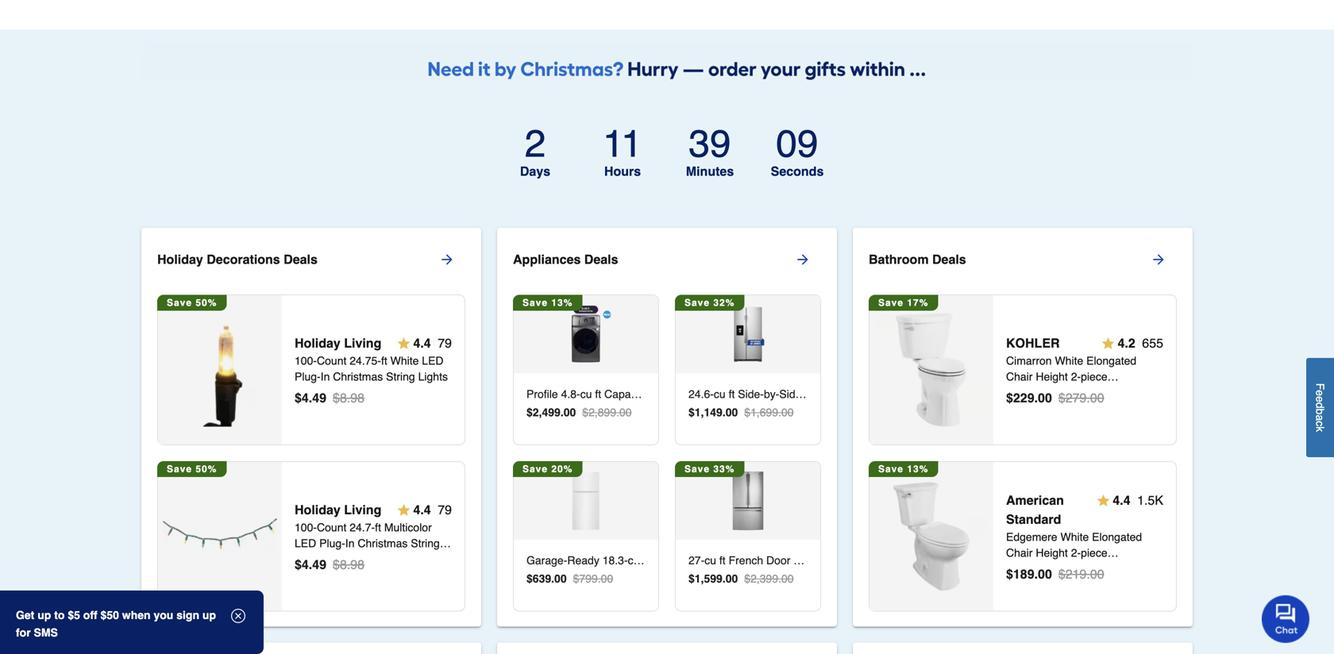 Task type: vqa. For each thing, say whether or not it's contained in the screenshot.


Task type: locate. For each thing, give the bounding box(es) containing it.
k
[[1314, 427, 1327, 432]]

1 vertical spatial 12-
[[1006, 579, 1023, 591]]

count left "24.7-"
[[317, 522, 347, 534]]

50% for 100-count 24.7-ft multicolor led plug-in christmas string lights
[[196, 464, 217, 475]]

0 vertical spatial christmas
[[333, 371, 383, 383]]

0 vertical spatial 13%
[[552, 297, 573, 308]]

piece inside edgemere white elongated chair height 2-piece watersense soft close toilet 12-in rough-in 1.28-gpf
[[1081, 547, 1108, 560]]

count left 24.75-
[[317, 355, 347, 368]]

holiday
[[157, 252, 203, 267], [295, 336, 341, 351], [295, 503, 341, 518]]

elongated down 4.4 1.5k
[[1092, 531, 1143, 544]]

appliances image up $ 1,599 . 00 $2,399.00
[[719, 472, 778, 531]]

4.4 79 up 100-count 24.75-ft white led plug-in christmas string lights $ 4 . 49 $8.98
[[413, 336, 452, 351]]

100- up $ 4 . 49 $8.98
[[295, 522, 317, 534]]

watersense for 229
[[1006, 387, 1067, 399]]

1 vertical spatial piece
[[1081, 547, 1108, 560]]

$ 1,149 . 00 $1,699.00
[[689, 406, 794, 419]]

timer containing 2
[[489, 122, 845, 187]]

2 horizontal spatial deals
[[933, 252, 967, 267]]

0 horizontal spatial up
[[38, 609, 51, 622]]

count for 100-count 24.75-ft white led plug-in christmas string lights $ 4 . 49 $8.98
[[317, 355, 347, 368]]

holiday living
[[295, 336, 382, 351], [295, 503, 382, 518]]

piece inside cimarron white elongated chair height 2-piece watersense soft close toilet 12-in rough-in 1.28-gpf
[[1081, 371, 1108, 383]]

plug- inside 100-count 24.7-ft multicolor led plug-in christmas string lights
[[319, 537, 345, 550]]

holiday decorations image
[[163, 313, 277, 427], [163, 480, 277, 594]]

1 toilet from the top
[[1125, 387, 1151, 399]]

holiday for 100-count 24.7-ft multicolor led plug-in christmas string lights
[[295, 503, 341, 518]]

e up 'b'
[[1314, 396, 1327, 403]]

height inside edgemere white elongated chair height 2-piece watersense soft close toilet 12-in rough-in 1.28-gpf
[[1036, 547, 1068, 560]]

led inside 100-count 24.7-ft multicolor led plug-in christmas string lights
[[295, 537, 316, 550]]

rough- down the cimarron
[[1034, 403, 1071, 415]]

you
[[154, 609, 173, 622]]

1 horizontal spatial led
[[422, 355, 444, 368]]

appliances image down appliances deals
[[557, 305, 616, 364]]

2- inside edgemere white elongated chair height 2-piece watersense soft close toilet 12-in rough-in 1.28-gpf
[[1071, 547, 1081, 560]]

4.4 79 for 100-count 24.7-ft multicolor led plug-in christmas string lights
[[413, 503, 452, 518]]

2 up from the left
[[203, 609, 216, 622]]

$ for $ 4 . 49 $8.98
[[295, 558, 302, 572]]

00 for 189
[[1038, 567, 1052, 582]]

gpf right $219.00
[[1109, 579, 1131, 591]]

1 watersense from the top
[[1006, 387, 1067, 399]]

need it by christmas? hurry. order your gifts within. image
[[141, 43, 1193, 82]]

0 vertical spatial string
[[386, 371, 415, 383]]

1 horizontal spatial lights
[[418, 371, 448, 383]]

1 soft from the top
[[1070, 387, 1090, 399]]

1 vertical spatial bathroom image
[[875, 480, 989, 594]]

2- inside cimarron white elongated chair height 2-piece watersense soft close toilet 12-in rough-in 1.28-gpf
[[1071, 371, 1081, 383]]

2 79 from the top
[[438, 503, 452, 518]]

toilet inside edgemere white elongated chair height 2-piece watersense soft close toilet 12-in rough-in 1.28-gpf
[[1125, 563, 1151, 576]]

12- down edgemere
[[1006, 579, 1023, 591]]

appliances image for $799.00
[[557, 472, 616, 531]]

1 vertical spatial save 50%
[[167, 464, 217, 475]]

rating filled image up 100-count 24.75-ft white led plug-in christmas string lights $ 4 . 49 $8.98
[[398, 337, 410, 350]]

0 vertical spatial 4.4 79
[[413, 336, 452, 351]]

0 vertical spatial holiday living
[[295, 336, 382, 351]]

f
[[1314, 383, 1327, 390]]

49
[[312, 391, 327, 406], [312, 558, 327, 572]]

white up $279.00
[[1055, 355, 1084, 368]]

appliances image
[[557, 305, 616, 364], [719, 305, 778, 364], [557, 472, 616, 531], [719, 472, 778, 531]]

up left the to
[[38, 609, 51, 622]]

piece up $279.00
[[1081, 371, 1108, 383]]

in
[[321, 371, 330, 383], [1071, 403, 1080, 415], [345, 537, 355, 550], [1071, 579, 1080, 591]]

arrow right image
[[439, 252, 455, 268], [1151, 252, 1167, 268]]

00 for 639
[[555, 573, 567, 586]]

led
[[422, 355, 444, 368], [295, 537, 316, 550]]

save
[[167, 297, 192, 308], [523, 297, 548, 308], [685, 297, 710, 308], [879, 297, 904, 308], [167, 464, 192, 475], [523, 464, 548, 475], [685, 464, 710, 475], [879, 464, 904, 475]]

$8.98 down 24.75-
[[333, 391, 365, 406]]

2 watersense from the top
[[1006, 563, 1067, 576]]

piece up $219.00
[[1081, 547, 1108, 560]]

bathroom
[[869, 252, 929, 267]]

2 toilet from the top
[[1125, 563, 1151, 576]]

white right 24.75-
[[391, 355, 419, 368]]

chair
[[1006, 371, 1033, 383], [1006, 547, 1033, 560]]

in inside cimarron white elongated chair height 2-piece watersense soft close toilet 12-in rough-in 1.28-gpf
[[1023, 403, 1031, 415]]

1.28- inside edgemere white elongated chair height 2-piece watersense soft close toilet 12-in rough-in 1.28-gpf
[[1083, 579, 1109, 591]]

. for $ 1,599 . 00 $2,399.00
[[723, 573, 726, 586]]

1.28- right the 189
[[1083, 579, 1109, 591]]

when
[[122, 609, 151, 622]]

get
[[16, 609, 34, 622]]

2 bathroom image from the top
[[875, 480, 989, 594]]

0 vertical spatial close
[[1093, 387, 1122, 399]]

1 vertical spatial christmas
[[358, 537, 408, 550]]

2 100- from the top
[[295, 522, 317, 534]]

led inside 100-count 24.75-ft white led plug-in christmas string lights $ 4 . 49 $8.98
[[422, 355, 444, 368]]

$ for $ 639 . 00 $799.00
[[527, 573, 533, 586]]

watersense inside cimarron white elongated chair height 2-piece watersense soft close toilet 12-in rough-in 1.28-gpf
[[1006, 387, 1067, 399]]

00 right "1,599"
[[726, 573, 738, 586]]

led right 24.75-
[[422, 355, 444, 368]]

1 horizontal spatial up
[[203, 609, 216, 622]]

0 vertical spatial $8.98
[[333, 391, 365, 406]]

rating filled image left 4.2
[[1102, 337, 1115, 350]]

1 up from the left
[[38, 609, 51, 622]]

100-count 24.7-ft multicolor led plug-in christmas string lights
[[295, 522, 440, 566]]

holiday left decorations
[[157, 252, 203, 267]]

0 vertical spatial 4
[[302, 391, 309, 406]]

00 right 2,499
[[564, 406, 576, 419]]

holiday living up "24.7-"
[[295, 503, 382, 518]]

1 79 from the top
[[438, 336, 452, 351]]

00 right 639
[[555, 573, 567, 586]]

1 vertical spatial holiday
[[295, 336, 341, 351]]

elongated for 4.2
[[1087, 355, 1137, 368]]

edgemere white elongated chair height 2-piece watersense soft close toilet 12-in rough-in 1.28-gpf
[[1006, 531, 1151, 591]]

1.28- right 229
[[1083, 403, 1109, 415]]

1 horizontal spatial arrow right image
[[1151, 252, 1167, 268]]

white inside 100-count 24.75-ft white led plug-in christmas string lights $ 4 . 49 $8.98
[[391, 355, 419, 368]]

1 $8.98 from the top
[[333, 391, 365, 406]]

$8.98
[[333, 391, 365, 406], [333, 558, 365, 572]]

0 horizontal spatial 13%
[[552, 297, 573, 308]]

1 vertical spatial 79
[[438, 503, 452, 518]]

100- inside 100-count 24.7-ft multicolor led plug-in christmas string lights
[[295, 522, 317, 534]]

0 vertical spatial 79
[[438, 336, 452, 351]]

0 vertical spatial toilet
[[1125, 387, 1151, 399]]

4.4 1.5k
[[1113, 493, 1164, 508]]

white inside cimarron white elongated chair height 2-piece watersense soft close toilet 12-in rough-in 1.28-gpf
[[1055, 355, 1084, 368]]

0 vertical spatial bathroom image
[[875, 313, 989, 427]]

in inside edgemere white elongated chair height 2-piece watersense soft close toilet 12-in rough-in 1.28-gpf
[[1023, 579, 1031, 591]]

holiday up 100-count 24.75-ft white led plug-in christmas string lights $ 4 . 49 $8.98
[[295, 336, 341, 351]]

toilet inside cimarron white elongated chair height 2-piece watersense soft close toilet 12-in rough-in 1.28-gpf
[[1125, 387, 1151, 399]]

3 deals from the left
[[933, 252, 967, 267]]

0 vertical spatial living
[[344, 336, 382, 351]]

1 vertical spatial 4.4 79
[[413, 503, 452, 518]]

0 vertical spatial chair
[[1006, 371, 1033, 383]]

save for american standard's bathroom image
[[879, 464, 904, 475]]

0 vertical spatial save 13%
[[523, 297, 573, 308]]

rough- down edgemere
[[1034, 579, 1071, 591]]

ft inside 100-count 24.7-ft multicolor led plug-in christmas string lights
[[375, 522, 381, 534]]

100- inside 100-count 24.75-ft white led plug-in christmas string lights $ 4 . 49 $8.98
[[295, 355, 317, 368]]

2 rough- from the top
[[1034, 579, 1071, 591]]

0 vertical spatial 49
[[312, 391, 327, 406]]

4.4 up multicolor
[[413, 503, 431, 518]]

deals right "bathroom"
[[933, 252, 967, 267]]

1 horizontal spatial deals
[[585, 252, 618, 267]]

save for $799.00's appliances image
[[523, 464, 548, 475]]

soft inside edgemere white elongated chair height 2-piece watersense soft close toilet 12-in rough-in 1.28-gpf
[[1070, 563, 1090, 576]]

save 50% for 100-count 24.7-ft multicolor led plug-in christmas string lights
[[167, 464, 217, 475]]

chat invite button image
[[1262, 595, 1311, 644]]

appliances image for $2,899.00
[[557, 305, 616, 364]]

0 vertical spatial 1.28-
[[1083, 403, 1109, 415]]

plug- inside 100-count 24.75-ft white led plug-in christmas string lights $ 4 . 49 $8.98
[[295, 371, 321, 383]]

39
[[689, 122, 731, 166]]

1 vertical spatial holiday decorations image
[[163, 480, 277, 594]]

0 vertical spatial 50%
[[196, 297, 217, 308]]

arrow right image for 4.4 79
[[439, 252, 455, 268]]

bathroom image
[[875, 313, 989, 427], [875, 480, 989, 594]]

appliances
[[513, 252, 581, 267]]

1 4 from the top
[[302, 391, 309, 406]]

lights inside 100-count 24.75-ft white led plug-in christmas string lights $ 4 . 49 $8.98
[[418, 371, 448, 383]]

cimarron
[[1006, 355, 1052, 368]]

1 vertical spatial toilet
[[1125, 563, 1151, 576]]

watersense down the cimarron
[[1006, 387, 1067, 399]]

bathroom deals link
[[869, 241, 1193, 279]]

0 vertical spatial 2-
[[1071, 371, 1081, 383]]

1 vertical spatial soft
[[1070, 563, 1090, 576]]

gpf
[[1109, 403, 1131, 415], [1109, 579, 1131, 591]]

rating filled image for $ 189 . 00 $219.00
[[1097, 495, 1110, 507]]

1 vertical spatial count
[[317, 522, 347, 534]]

1.28- inside cimarron white elongated chair height 2-piece watersense soft close toilet 12-in rough-in 1.28-gpf
[[1083, 403, 1109, 415]]

00 right the 189
[[1038, 567, 1052, 582]]

4.4
[[413, 336, 431, 351], [1113, 493, 1131, 508], [413, 503, 431, 518]]

timer
[[489, 122, 845, 187]]

1 in from the top
[[1023, 403, 1031, 415]]

100-count 24.75-ft white led plug-in christmas string lights $ 4 . 49 $8.98
[[295, 355, 448, 406]]

0 vertical spatial lights
[[418, 371, 448, 383]]

1 count from the top
[[317, 355, 347, 368]]

$50
[[101, 609, 119, 622]]

in down edgemere
[[1023, 579, 1031, 591]]

2 2- from the top
[[1071, 547, 1081, 560]]

0 horizontal spatial lights
[[295, 553, 324, 566]]

days
[[520, 164, 551, 179]]

chair inside edgemere white elongated chair height 2-piece watersense soft close toilet 12-in rough-in 1.28-gpf
[[1006, 547, 1033, 560]]

1 vertical spatial watersense
[[1006, 563, 1067, 576]]

0 vertical spatial led
[[422, 355, 444, 368]]

up
[[38, 609, 51, 622], [203, 609, 216, 622]]

hours
[[604, 164, 641, 179]]

toilet right $219.00
[[1125, 563, 1151, 576]]

holiday living for 100-count 24.75-ft white led plug-in christmas string lights
[[295, 336, 382, 351]]

2 piece from the top
[[1081, 547, 1108, 560]]

1 vertical spatial string
[[411, 537, 440, 550]]

elongated for 4.4
[[1092, 531, 1143, 544]]

49 inside 100-count 24.75-ft white led plug-in christmas string lights $ 4 . 49 $8.98
[[312, 391, 327, 406]]

12- inside cimarron white elongated chair height 2-piece watersense soft close toilet 12-in rough-in 1.28-gpf
[[1006, 403, 1023, 415]]

$279.00
[[1059, 391, 1105, 406]]

0 vertical spatial soft
[[1070, 387, 1090, 399]]

arrow right image inside holiday decorations deals link
[[439, 252, 455, 268]]

1 save 50% from the top
[[167, 297, 217, 308]]

12- inside edgemere white elongated chair height 2-piece watersense soft close toilet 12-in rough-in 1.28-gpf
[[1006, 579, 1023, 591]]

2 4.4 79 from the top
[[413, 503, 452, 518]]

1.28- for $279.00
[[1083, 403, 1109, 415]]

string inside 100-count 24.7-ft multicolor led plug-in christmas string lights
[[411, 537, 440, 550]]

white inside edgemere white elongated chair height 2-piece watersense soft close toilet 12-in rough-in 1.28-gpf
[[1061, 531, 1089, 544]]

1 piece from the top
[[1081, 371, 1108, 383]]

up right sign on the left bottom of the page
[[203, 609, 216, 622]]

$ for $ 2,499 . 00 $2,899.00
[[527, 406, 533, 419]]

1 vertical spatial elongated
[[1092, 531, 1143, 544]]

e
[[1314, 390, 1327, 396], [1314, 396, 1327, 403]]

christmas inside 100-count 24.7-ft multicolor led plug-in christmas string lights
[[358, 537, 408, 550]]

get up to $5 off $50 when you sign up for sms
[[16, 609, 216, 639]]

1.28- for $219.00
[[1083, 579, 1109, 591]]

0 vertical spatial holiday decorations image
[[163, 313, 277, 427]]

save 33%
[[685, 464, 735, 475]]

4.4 left "1.5k"
[[1113, 493, 1131, 508]]

33%
[[714, 464, 735, 475]]

appliances image up $799.00
[[557, 472, 616, 531]]

deals for bathroom deals
[[933, 252, 967, 267]]

deals
[[284, 252, 318, 267], [585, 252, 618, 267], [933, 252, 967, 267]]

0 vertical spatial rough-
[[1034, 403, 1071, 415]]

chair down the cimarron
[[1006, 371, 1033, 383]]

height for $219.00
[[1036, 547, 1068, 560]]

2 chair from the top
[[1006, 547, 1033, 560]]

plug- for 100-count 24.75-ft white led plug-in christmas string lights $ 4 . 49 $8.98
[[295, 371, 321, 383]]

2 close from the top
[[1093, 563, 1122, 576]]

0 horizontal spatial arrow right image
[[439, 252, 455, 268]]

$8.98 down "24.7-"
[[333, 558, 365, 572]]

$8.98 inside 100-count 24.75-ft white led plug-in christmas string lights $ 4 . 49 $8.98
[[333, 391, 365, 406]]

4.4 79 up multicolor
[[413, 503, 452, 518]]

1 vertical spatial chair
[[1006, 547, 1033, 560]]

elongated inside cimarron white elongated chair height 2-piece watersense soft close toilet 12-in rough-in 1.28-gpf
[[1087, 355, 1137, 368]]

ft
[[381, 355, 387, 368], [375, 522, 381, 534]]

1 vertical spatial 50%
[[196, 464, 217, 475]]

1 vertical spatial 13%
[[907, 464, 929, 475]]

holiday decorations deals
[[157, 252, 318, 267]]

soft right 229
[[1070, 387, 1090, 399]]

24.7-
[[350, 522, 375, 534]]

elongated down 4.2
[[1087, 355, 1137, 368]]

1 vertical spatial 100-
[[295, 522, 317, 534]]

living up "24.7-"
[[344, 503, 382, 518]]

1 vertical spatial lights
[[295, 553, 324, 566]]

white up $219.00
[[1061, 531, 1089, 544]]

2 in from the top
[[1023, 579, 1031, 591]]

lights for 100-count 24.7-ft multicolor led plug-in christmas string lights
[[295, 553, 324, 566]]

height up $ 189 . 00 $219.00
[[1036, 547, 1068, 560]]

1 holiday living from the top
[[295, 336, 382, 351]]

toilet
[[1125, 387, 1151, 399], [1125, 563, 1151, 576]]

1 vertical spatial plug-
[[319, 537, 345, 550]]

12- down the cimarron
[[1006, 403, 1023, 415]]

2 deals from the left
[[585, 252, 618, 267]]

0 vertical spatial plug-
[[295, 371, 321, 383]]

holiday decorations image for 100-count 24.7-ft multicolor led plug-in christmas string lights
[[163, 480, 277, 594]]

2 $8.98 from the top
[[333, 558, 365, 572]]

1 horizontal spatial save 13%
[[879, 464, 929, 475]]

watersense down edgemere
[[1006, 563, 1067, 576]]

chair down edgemere
[[1006, 547, 1033, 560]]

4
[[302, 391, 309, 406], [302, 558, 309, 572]]

1 chair from the top
[[1006, 371, 1033, 383]]

1 rough- from the top
[[1034, 403, 1071, 415]]

soft right the 189
[[1070, 563, 1090, 576]]

gpf inside cimarron white elongated chair height 2-piece watersense soft close toilet 12-in rough-in 1.28-gpf
[[1109, 403, 1131, 415]]

1.28-
[[1083, 403, 1109, 415], [1083, 579, 1109, 591]]

toilet down 4.2 655
[[1125, 387, 1151, 399]]

elongated inside edgemere white elongated chair height 2-piece watersense soft close toilet 12-in rough-in 1.28-gpf
[[1092, 531, 1143, 544]]

christmas down 24.75-
[[333, 371, 383, 383]]

2 height from the top
[[1036, 547, 1068, 560]]

0 vertical spatial 100-
[[295, 355, 317, 368]]

00 right 229
[[1038, 391, 1052, 406]]

1 vertical spatial rough-
[[1034, 579, 1071, 591]]

100- left 24.75-
[[295, 355, 317, 368]]

rough- inside cimarron white elongated chair height 2-piece watersense soft close toilet 12-in rough-in 1.28-gpf
[[1034, 403, 1071, 415]]

string
[[386, 371, 415, 383], [411, 537, 440, 550]]

sms
[[34, 627, 58, 639]]

1 living from the top
[[344, 336, 382, 351]]

lights for 100-count 24.75-ft white led plug-in christmas string lights $ 4 . 49 $8.98
[[418, 371, 448, 383]]

0 vertical spatial piece
[[1081, 371, 1108, 383]]

rough- inside edgemere white elongated chair height 2-piece watersense soft close toilet 12-in rough-in 1.28-gpf
[[1034, 579, 1071, 591]]

save 17%
[[879, 297, 929, 308]]

0 vertical spatial save 50%
[[167, 297, 217, 308]]

save 50%
[[167, 297, 217, 308], [167, 464, 217, 475]]

1 arrow right image from the left
[[439, 252, 455, 268]]

229
[[1014, 391, 1035, 406]]

soft inside cimarron white elongated chair height 2-piece watersense soft close toilet 12-in rough-in 1.28-gpf
[[1070, 387, 1090, 399]]

close
[[1093, 387, 1122, 399], [1093, 563, 1122, 576]]

soft for $279.00
[[1070, 387, 1090, 399]]

4.2
[[1118, 336, 1136, 351]]

1 close from the top
[[1093, 387, 1122, 399]]

gpf right $279.00
[[1109, 403, 1131, 415]]

1.5k
[[1138, 493, 1164, 508]]

appliances image up the $ 1,149 . 00 $1,699.00
[[719, 305, 778, 364]]

$ inside 100-count 24.75-ft white led plug-in christmas string lights $ 4 . 49 $8.98
[[295, 391, 302, 406]]

1 vertical spatial ft
[[375, 522, 381, 534]]

2 vertical spatial holiday
[[295, 503, 341, 518]]

watersense inside edgemere white elongated chair height 2-piece watersense soft close toilet 12-in rough-in 1.28-gpf
[[1006, 563, 1067, 576]]

4.4 79
[[413, 336, 452, 351], [413, 503, 452, 518]]

deals right appliances
[[585, 252, 618, 267]]

12- for 229
[[1006, 403, 1023, 415]]

17%
[[907, 297, 929, 308]]

1 vertical spatial living
[[344, 503, 382, 518]]

holiday decorations image for 100-count 24.75-ft white led plug-in christmas string lights
[[163, 313, 277, 427]]

string inside 100-count 24.75-ft white led plug-in christmas string lights $ 4 . 49 $8.98
[[386, 371, 415, 383]]

chair inside cimarron white elongated chair height 2-piece watersense soft close toilet 12-in rough-in 1.28-gpf
[[1006, 371, 1033, 383]]

holiday living up 24.75-
[[295, 336, 382, 351]]

$ 229 . 00 $279.00
[[1006, 391, 1105, 406]]

2 holiday decorations image from the top
[[163, 480, 277, 594]]

seconds
[[771, 164, 824, 179]]

2 50% from the top
[[196, 464, 217, 475]]

close for $279.00
[[1093, 387, 1122, 399]]

1 12- from the top
[[1006, 403, 1023, 415]]

standard
[[1006, 512, 1062, 527]]

1 holiday decorations image from the top
[[163, 313, 277, 427]]

1 height from the top
[[1036, 371, 1068, 383]]

0 vertical spatial 12-
[[1006, 403, 1023, 415]]

rating filled image
[[398, 337, 410, 350], [1102, 337, 1115, 350], [1097, 495, 1110, 507], [398, 504, 410, 517]]

in for 189
[[1023, 579, 1031, 591]]

1 vertical spatial height
[[1036, 547, 1068, 560]]

2 1.28- from the top
[[1083, 579, 1109, 591]]

2 soft from the top
[[1070, 563, 1090, 576]]

1 vertical spatial 1.28-
[[1083, 579, 1109, 591]]

00 for 1,149
[[726, 406, 738, 419]]

2 days
[[520, 122, 551, 179]]

1 4.4 79 from the top
[[413, 336, 452, 351]]

appliances deals link
[[513, 241, 837, 279]]

0 horizontal spatial deals
[[284, 252, 318, 267]]

1 vertical spatial save 13%
[[879, 464, 929, 475]]

christmas inside 100-count 24.75-ft white led plug-in christmas string lights $ 4 . 49 $8.98
[[333, 371, 383, 383]]

toilet for $219.00
[[1125, 563, 1151, 576]]

1 vertical spatial close
[[1093, 563, 1122, 576]]

christmas for 100-count 24.7-ft multicolor led plug-in christmas string lights
[[358, 537, 408, 550]]

in down the cimarron
[[1023, 403, 1031, 415]]

$ for $ 1,149 . 00 $1,699.00
[[689, 406, 695, 419]]

close down 4.2
[[1093, 387, 1122, 399]]

string for 100-count 24.75-ft white led plug-in christmas string lights $ 4 . 49 $8.98
[[386, 371, 415, 383]]

0 vertical spatial height
[[1036, 371, 1068, 383]]

00 for 229
[[1038, 391, 1052, 406]]

2 gpf from the top
[[1109, 579, 1131, 591]]

0 vertical spatial in
[[1023, 403, 1031, 415]]

12-
[[1006, 403, 1023, 415], [1006, 579, 1023, 591]]

1 bathroom image from the top
[[875, 313, 989, 427]]

1 vertical spatial gpf
[[1109, 579, 1131, 591]]

living for 100-count 24.75-ft white led plug-in christmas string lights
[[344, 336, 382, 351]]

f e e d b a c k
[[1314, 383, 1327, 432]]

2 12- from the top
[[1006, 579, 1023, 591]]

2 arrow right image from the left
[[1151, 252, 1167, 268]]

79 for 100-count 24.7-ft multicolor led plug-in christmas string lights
[[438, 503, 452, 518]]

close down 4.4 1.5k
[[1093, 563, 1122, 576]]

0 vertical spatial gpf
[[1109, 403, 1131, 415]]

79 for 100-count 24.75-ft white led plug-in christmas string lights
[[438, 336, 452, 351]]

0 horizontal spatial led
[[295, 537, 316, 550]]

2 save 50% from the top
[[167, 464, 217, 475]]

close inside cimarron white elongated chair height 2-piece watersense soft close toilet 12-in rough-in 1.28-gpf
[[1093, 387, 1122, 399]]

1,149
[[695, 406, 723, 419]]

13%
[[552, 297, 573, 308], [907, 464, 929, 475]]

1 vertical spatial 4
[[302, 558, 309, 572]]

. for $ 229 . 00 $279.00
[[1035, 391, 1038, 406]]

50% for 100-count 24.75-ft white led plug-in christmas string lights
[[196, 297, 217, 308]]

living up 24.75-
[[344, 336, 382, 351]]

4.4 79 for 100-count 24.75-ft white led plug-in christmas string lights
[[413, 336, 452, 351]]

height inside cimarron white elongated chair height 2-piece watersense soft close toilet 12-in rough-in 1.28-gpf
[[1036, 371, 1068, 383]]

1 50% from the top
[[196, 297, 217, 308]]

1 vertical spatial led
[[295, 537, 316, 550]]

1 vertical spatial 49
[[312, 558, 327, 572]]

2- up $279.00
[[1071, 371, 1081, 383]]

to
[[54, 609, 65, 622]]

deals for appliances deals
[[585, 252, 618, 267]]

count inside 100-count 24.75-ft white led plug-in christmas string lights $ 4 . 49 $8.98
[[317, 355, 347, 368]]

1 vertical spatial $8.98
[[333, 558, 365, 572]]

$ for $ 229 . 00 $279.00
[[1006, 391, 1014, 406]]

2 count from the top
[[317, 522, 347, 534]]

2
[[525, 122, 546, 166]]

white
[[391, 355, 419, 368], [1055, 355, 1084, 368], [1061, 531, 1089, 544]]

1 100- from the top
[[295, 355, 317, 368]]

led up $ 4 . 49 $8.98
[[295, 537, 316, 550]]

2- up $219.00
[[1071, 547, 1081, 560]]

rating filled image up multicolor
[[398, 504, 410, 517]]

1 gpf from the top
[[1109, 403, 1131, 415]]

1 2- from the top
[[1071, 371, 1081, 383]]

deals right decorations
[[284, 252, 318, 267]]

0 vertical spatial watersense
[[1006, 387, 1067, 399]]

ft inside 100-count 24.75-ft white led plug-in christmas string lights $ 4 . 49 $8.98
[[381, 355, 387, 368]]

holiday up $ 4 . 49 $8.98
[[295, 503, 341, 518]]

e up d
[[1314, 390, 1327, 396]]

1 vertical spatial holiday living
[[295, 503, 382, 518]]

79
[[438, 336, 452, 351], [438, 503, 452, 518]]

watersense
[[1006, 387, 1067, 399], [1006, 563, 1067, 576]]

0 vertical spatial elongated
[[1087, 355, 1137, 368]]

1 49 from the top
[[312, 391, 327, 406]]

gpf inside edgemere white elongated chair height 2-piece watersense soft close toilet 12-in rough-in 1.28-gpf
[[1109, 579, 1131, 591]]

plug-
[[295, 371, 321, 383], [319, 537, 345, 550]]

edgemere
[[1006, 531, 1058, 544]]

$ 639 . 00 $799.00
[[527, 573, 613, 586]]

.
[[309, 391, 312, 406], [1035, 391, 1038, 406], [561, 406, 564, 419], [723, 406, 726, 419], [309, 558, 312, 572], [1035, 567, 1038, 582], [551, 573, 555, 586], [723, 573, 726, 586]]

0 vertical spatial count
[[317, 355, 347, 368]]

0 vertical spatial holiday
[[157, 252, 203, 267]]

1,599
[[695, 573, 723, 586]]

0 vertical spatial ft
[[381, 355, 387, 368]]

count inside 100-count 24.7-ft multicolor led plug-in christmas string lights
[[317, 522, 347, 534]]

rating filled image left 4.4 1.5k
[[1097, 495, 1110, 507]]

1 1.28- from the top
[[1083, 403, 1109, 415]]

in inside 100-count 24.7-ft multicolor led plug-in christmas string lights
[[345, 537, 355, 550]]

lights inside 100-count 24.7-ft multicolor led plug-in christmas string lights
[[295, 553, 324, 566]]

height up $ 229 . 00 $279.00
[[1036, 371, 1068, 383]]

arrow right image inside bathroom deals link
[[1151, 252, 1167, 268]]

rough-
[[1034, 403, 1071, 415], [1034, 579, 1071, 591]]

christmas down "24.7-"
[[358, 537, 408, 550]]

2 living from the top
[[344, 503, 382, 518]]

b
[[1314, 409, 1327, 415]]

4.4 up 100-count 24.75-ft white led plug-in christmas string lights $ 4 . 49 $8.98
[[413, 336, 431, 351]]

2 holiday living from the top
[[295, 503, 382, 518]]

1 e from the top
[[1314, 390, 1327, 396]]

close inside edgemere white elongated chair height 2-piece watersense soft close toilet 12-in rough-in 1.28-gpf
[[1093, 563, 1122, 576]]

in inside edgemere white elongated chair height 2-piece watersense soft close toilet 12-in rough-in 1.28-gpf
[[1071, 579, 1080, 591]]

white for kohler
[[1055, 355, 1084, 368]]

00 right 1,149
[[726, 406, 738, 419]]

christmas
[[333, 371, 383, 383], [358, 537, 408, 550]]

1 vertical spatial in
[[1023, 579, 1031, 591]]

rough- for $279.00
[[1034, 403, 1071, 415]]

1 vertical spatial 2-
[[1071, 547, 1081, 560]]



Task type: describe. For each thing, give the bounding box(es) containing it.
save 50% for 100-count 24.75-ft white led plug-in christmas string lights
[[167, 297, 217, 308]]

$ 1,599 . 00 $2,399.00
[[689, 573, 794, 586]]

sign
[[177, 609, 199, 622]]

. for $ 2,499 . 00 $2,899.00
[[561, 406, 564, 419]]

american standard
[[1006, 493, 1064, 527]]

655
[[1143, 336, 1164, 351]]

39 minutes
[[686, 122, 734, 179]]

100- for 100-count 24.7-ft multicolor led plug-in christmas string lights
[[295, 522, 317, 534]]

rating filled image for $ 4 . 49 $8.98
[[398, 504, 410, 517]]

. inside 100-count 24.75-ft white led plug-in christmas string lights $ 4 . 49 $8.98
[[309, 391, 312, 406]]

12- for 189
[[1006, 579, 1023, 591]]

d
[[1314, 403, 1327, 409]]

save for kohler's bathroom image
[[879, 297, 904, 308]]

0 horizontal spatial save 13%
[[523, 297, 573, 308]]

multicolor
[[384, 522, 432, 534]]

living for 100-count 24.7-ft multicolor led plug-in christmas string lights
[[344, 503, 382, 518]]

4.4 for bathroom deals
[[1113, 493, 1131, 508]]

24.75-
[[350, 355, 381, 368]]

close for $219.00
[[1093, 563, 1122, 576]]

american
[[1006, 493, 1064, 508]]

ft for 100-count 24.7-ft multicolor led plug-in christmas string lights
[[375, 522, 381, 534]]

4.4 for holiday decorations deals
[[413, 503, 431, 518]]

chair for 229
[[1006, 371, 1033, 383]]

appliances image for $1,699.00
[[719, 305, 778, 364]]

189
[[1014, 567, 1035, 582]]

. for $ 1,149 . 00 $1,699.00
[[723, 406, 726, 419]]

white for american standard
[[1061, 531, 1089, 544]]

20%
[[552, 464, 573, 475]]

minutes
[[686, 164, 734, 179]]

11
[[603, 122, 643, 166]]

off
[[83, 609, 97, 622]]

639
[[533, 573, 551, 586]]

appliances deals
[[513, 252, 618, 267]]

2,499
[[533, 406, 561, 419]]

11 hours
[[603, 122, 643, 179]]

in inside cimarron white elongated chair height 2-piece watersense soft close toilet 12-in rough-in 1.28-gpf
[[1071, 403, 1080, 415]]

. for $ 4 . 49 $8.98
[[309, 558, 312, 572]]

for
[[16, 627, 31, 639]]

in inside 100-count 24.75-ft white led plug-in christmas string lights $ 4 . 49 $8.98
[[321, 371, 330, 383]]

chair for 189
[[1006, 547, 1033, 560]]

1 horizontal spatial 13%
[[907, 464, 929, 475]]

rating filled image for $ 229 . 00 $279.00
[[1102, 337, 1115, 350]]

09 seconds
[[771, 122, 824, 179]]

decorations
[[207, 252, 280, 267]]

$ 4 . 49 $8.98
[[295, 558, 365, 572]]

save for $1,699.00 appliances image
[[685, 297, 710, 308]]

$1,699.00
[[745, 406, 794, 419]]

watersense for 189
[[1006, 563, 1067, 576]]

2 4 from the top
[[302, 558, 309, 572]]

bathroom deals
[[869, 252, 967, 267]]

2- for $279.00
[[1071, 371, 1081, 383]]

arrow right image for 4.2 655
[[1151, 252, 1167, 268]]

. for $ 639 . 00 $799.00
[[551, 573, 555, 586]]

$ for $ 189 . 00 $219.00
[[1006, 567, 1014, 582]]

$799.00
[[573, 573, 613, 586]]

4 inside 100-count 24.75-ft white led plug-in christmas string lights $ 4 . 49 $8.98
[[302, 391, 309, 406]]

christmas for 100-count 24.75-ft white led plug-in christmas string lights $ 4 . 49 $8.98
[[333, 371, 383, 383]]

$ 2,499 . 00 $2,899.00
[[527, 406, 632, 419]]

$219.00
[[1059, 567, 1105, 582]]

2- for $219.00
[[1071, 547, 1081, 560]]

$2,899.00
[[583, 406, 632, 419]]

c
[[1314, 421, 1327, 427]]

holiday decorations deals link
[[157, 241, 481, 279]]

count for 100-count 24.7-ft multicolor led plug-in christmas string lights
[[317, 522, 347, 534]]

bathroom image for american standard
[[875, 480, 989, 594]]

appliances image for $2,399.00
[[719, 472, 778, 531]]

plug- for 100-count 24.7-ft multicolor led plug-in christmas string lights
[[319, 537, 345, 550]]

00 for 2,499
[[564, 406, 576, 419]]

f e e d b a c k button
[[1307, 358, 1335, 457]]

09
[[776, 122, 819, 166]]

soft for $219.00
[[1070, 563, 1090, 576]]

ft for 100-count 24.75-ft white led plug-in christmas string lights $ 4 . 49 $8.98
[[381, 355, 387, 368]]

00 for 1,599
[[726, 573, 738, 586]]

$ 189 . 00 $219.00
[[1006, 567, 1105, 582]]

$2,399.00
[[745, 573, 794, 586]]

1 deals from the left
[[284, 252, 318, 267]]

2 e from the top
[[1314, 396, 1327, 403]]

led for 100-count 24.75-ft white led plug-in christmas string lights $ 4 . 49 $8.98
[[422, 355, 444, 368]]

in for 229
[[1023, 403, 1031, 415]]

piece for $279.00
[[1081, 371, 1108, 383]]

a
[[1314, 415, 1327, 421]]

string for 100-count 24.7-ft multicolor led plug-in christmas string lights
[[411, 537, 440, 550]]

gpf for $ 229 . 00 $279.00
[[1109, 403, 1131, 415]]

led for 100-count 24.7-ft multicolor led plug-in christmas string lights
[[295, 537, 316, 550]]

toilet for $279.00
[[1125, 387, 1151, 399]]

holiday living for 100-count 24.7-ft multicolor led plug-in christmas string lights
[[295, 503, 382, 518]]

height for $279.00
[[1036, 371, 1068, 383]]

$5
[[68, 609, 80, 622]]

4.2 655
[[1118, 336, 1164, 351]]

piece for $219.00
[[1081, 547, 1108, 560]]

holiday for 100-count 24.75-ft white led plug-in christmas string lights
[[295, 336, 341, 351]]

$ for $ 1,599 . 00 $2,399.00
[[689, 573, 695, 586]]

2 49 from the top
[[312, 558, 327, 572]]

arrow right image
[[795, 252, 811, 268]]

32%
[[714, 297, 735, 308]]

save 20%
[[523, 464, 573, 475]]

bathroom image for kohler
[[875, 313, 989, 427]]

kohler
[[1006, 336, 1060, 351]]

save for $2,399.00 appliances image
[[685, 464, 710, 475]]

100- for 100-count 24.75-ft white led plug-in christmas string lights $ 4 . 49 $8.98
[[295, 355, 317, 368]]

rough- for $219.00
[[1034, 579, 1071, 591]]

gpf for $ 189 . 00 $219.00
[[1109, 579, 1131, 591]]

. for $ 189 . 00 $219.00
[[1035, 567, 1038, 582]]

save 32%
[[685, 297, 735, 308]]

save for appliances image associated with $2,899.00
[[523, 297, 548, 308]]

cimarron white elongated chair height 2-piece watersense soft close toilet 12-in rough-in 1.28-gpf
[[1006, 355, 1151, 415]]



